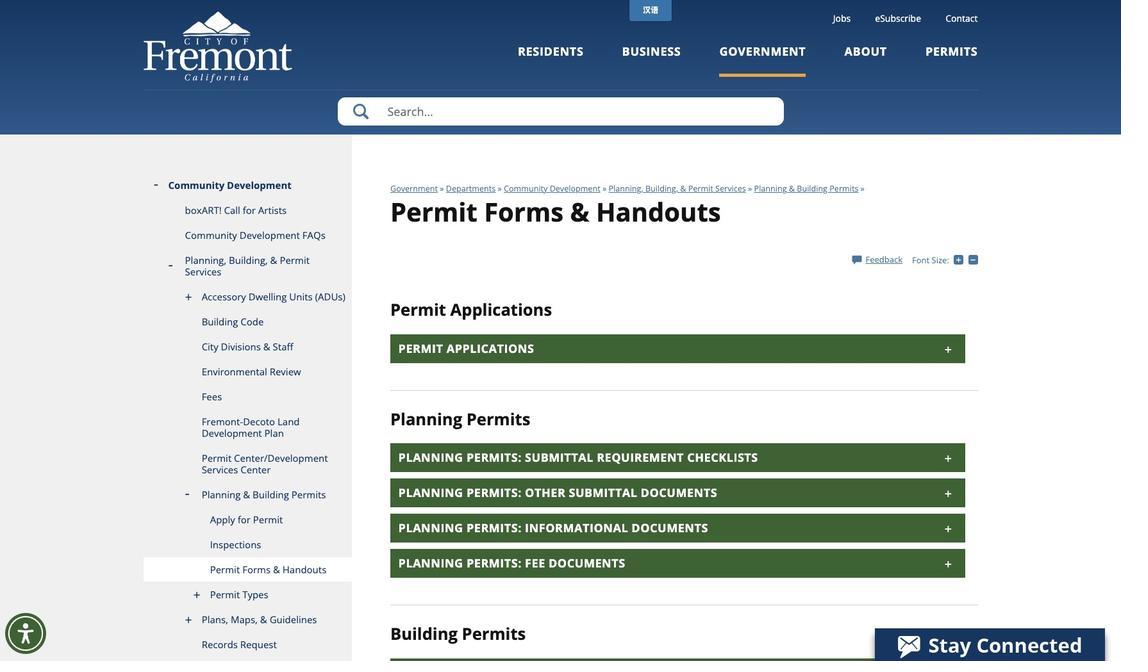 Task type: vqa. For each thing, say whether or not it's contained in the screenshot.
Stamp Approval image
no



Task type: locate. For each thing, give the bounding box(es) containing it.
environmental review
[[202, 365, 301, 378]]

community development
[[168, 179, 292, 192]]

building
[[797, 183, 828, 194], [202, 315, 238, 328], [253, 489, 289, 501], [391, 623, 458, 646]]

government » departments » community development » planning, building, & permit services » planning & building permits permit forms & handouts
[[391, 183, 859, 229]]

permits
[[926, 44, 978, 59], [830, 183, 859, 194], [467, 408, 531, 431], [292, 489, 326, 501], [462, 623, 526, 646]]

permit inside "link"
[[210, 564, 240, 576]]

call
[[224, 204, 240, 217]]

& inside "link"
[[273, 564, 280, 576]]

&
[[680, 183, 686, 194], [789, 183, 795, 194], [570, 194, 590, 229], [270, 254, 277, 267], [263, 340, 270, 353], [243, 489, 250, 501], [273, 564, 280, 576], [260, 614, 267, 626]]

records request
[[202, 639, 277, 651]]

planning inside government » departments » community development » planning, building, & permit services » planning & building permits permit forms & handouts
[[754, 183, 787, 194]]

Search text field
[[338, 97, 784, 126]]

0 horizontal spatial planning,
[[185, 254, 226, 267]]

tab list
[[391, 444, 965, 579]]

0 vertical spatial documents
[[641, 486, 718, 501]]

1 permits: from the top
[[467, 450, 522, 466]]

0 vertical spatial government link
[[720, 44, 806, 77]]

boxart!
[[185, 204, 222, 217]]

-
[[978, 254, 981, 266]]

1 vertical spatial handouts
[[283, 564, 327, 576]]

0 horizontal spatial building,
[[229, 254, 268, 267]]

tab inside columnusercontrol3 main content
[[391, 659, 965, 662]]

apply
[[210, 514, 235, 526]]

4 permits: from the top
[[467, 556, 522, 572]]

0 horizontal spatial government link
[[391, 183, 438, 194]]

government link
[[720, 44, 806, 77], [391, 183, 438, 194]]

documents for planning permits: fee documents
[[549, 556, 626, 572]]

1 vertical spatial services
[[185, 265, 221, 278]]

0 horizontal spatial government
[[391, 183, 438, 194]]

planning for planning permits: fee documents
[[399, 556, 463, 572]]

contact link
[[946, 12, 978, 24]]

submittal down the planning permits: submittal requirement checklists on the bottom
[[569, 486, 638, 501]]

1 horizontal spatial government
[[720, 44, 806, 59]]

tab
[[391, 659, 965, 662]]

handouts inside government » departments » community development » planning, building, & permit services » planning & building permits permit forms & handouts
[[596, 194, 721, 229]]

planning & building permits link
[[754, 183, 859, 194], [143, 483, 352, 508]]

1 horizontal spatial building,
[[646, 183, 678, 194]]

development
[[227, 179, 292, 192], [550, 183, 601, 194], [240, 229, 300, 242], [202, 427, 262, 440]]

1 horizontal spatial planning & building permits link
[[754, 183, 859, 194]]

tab list containing planning permits: submittal requirement checklists
[[391, 444, 965, 579]]

permits: for submittal
[[467, 450, 522, 466]]

0 vertical spatial forms
[[484, 194, 564, 229]]

permit applications
[[391, 299, 552, 321], [399, 341, 534, 356]]

0 vertical spatial building,
[[646, 183, 678, 194]]

government inside government » departments » community development » planning, building, & permit services » planning & building permits permit forms & handouts
[[391, 183, 438, 194]]

1 » from the left
[[440, 183, 444, 194]]

size:
[[932, 254, 949, 266]]

request
[[240, 639, 277, 651]]

inspections
[[210, 539, 261, 551]]

building, inside government » departments » community development » planning, building, & permit services » planning & building permits permit forms & handouts
[[646, 183, 678, 194]]

applications
[[450, 299, 552, 321], [447, 341, 534, 356]]

government for government
[[720, 44, 806, 59]]

2 » from the left
[[498, 183, 502, 194]]

1 vertical spatial government
[[391, 183, 438, 194]]

1 vertical spatial planning & building permits link
[[143, 483, 352, 508]]

fees link
[[143, 385, 352, 410]]

feedback
[[866, 254, 903, 265]]

1 horizontal spatial community development link
[[504, 183, 601, 194]]

services
[[716, 183, 746, 194], [185, 265, 221, 278], [202, 464, 238, 476]]

boxart! call for artists link
[[143, 198, 352, 223]]

building code link
[[143, 310, 352, 335]]

permits: down planning permits on the bottom
[[467, 450, 522, 466]]

2 vertical spatial services
[[202, 464, 238, 476]]

jobs
[[833, 12, 851, 24]]

0 vertical spatial planning,
[[609, 183, 644, 194]]

code
[[241, 315, 264, 328]]

plans,
[[202, 614, 228, 626]]

submittal up planning permits: other submittal documents
[[525, 450, 594, 466]]

documents for planning permits: informational documents
[[632, 521, 709, 536]]

2 vertical spatial documents
[[549, 556, 626, 572]]

government
[[720, 44, 806, 59], [391, 183, 438, 194]]

planning,
[[609, 183, 644, 194], [185, 254, 226, 267]]

accessory
[[202, 290, 246, 303]]

for
[[243, 204, 256, 217], [238, 514, 251, 526]]

community up boxart!
[[168, 179, 225, 192]]

building code
[[202, 315, 264, 328]]

permits: left "other"
[[467, 486, 522, 501]]

permit forms & handouts
[[210, 564, 327, 576]]

1 horizontal spatial handouts
[[596, 194, 721, 229]]

(adus)
[[315, 290, 346, 303]]

city divisions & staff
[[202, 340, 293, 353]]

development inside fremont-decoto land development plan
[[202, 427, 262, 440]]

checklists
[[688, 450, 758, 466]]

city
[[202, 340, 218, 353]]

3 » from the left
[[603, 183, 607, 194]]

1 vertical spatial planning,
[[185, 254, 226, 267]]

services inside government » departments » community development » planning, building, & permit services » planning & building permits permit forms & handouts
[[716, 183, 746, 194]]

handouts
[[596, 194, 721, 229], [283, 564, 327, 576]]

permit types
[[210, 589, 268, 601]]

divisions
[[221, 340, 261, 353]]

apply for permit link
[[143, 508, 352, 533]]

records
[[202, 639, 238, 651]]

planning, building, & permit services link
[[609, 183, 746, 194], [143, 248, 352, 285]]

permit inside planning, building, & permit services
[[280, 254, 310, 267]]

0 vertical spatial government
[[720, 44, 806, 59]]

permits: left fee
[[467, 556, 522, 572]]

permits link
[[926, 44, 978, 77]]

0 horizontal spatial forms
[[242, 564, 271, 576]]

1 vertical spatial for
[[238, 514, 251, 526]]

forms
[[484, 194, 564, 229], [242, 564, 271, 576]]

environmental
[[202, 365, 267, 378]]

0 horizontal spatial handouts
[[283, 564, 327, 576]]

1 vertical spatial forms
[[242, 564, 271, 576]]

1 horizontal spatial government link
[[720, 44, 806, 77]]

land
[[278, 416, 300, 428]]

0 vertical spatial services
[[716, 183, 746, 194]]

development inside government » departments » community development » planning, building, & permit services » planning & building permits permit forms & handouts
[[550, 183, 601, 194]]

community
[[168, 179, 225, 192], [504, 183, 548, 194], [185, 229, 237, 242]]

planning permits
[[391, 408, 531, 431]]

0 vertical spatial planning, building, & permit services link
[[609, 183, 746, 194]]

for right "call"
[[243, 204, 256, 217]]

3 permits: from the top
[[467, 521, 522, 536]]

community inside government » departments » community development » planning, building, & permit services » planning & building permits permit forms & handouts
[[504, 183, 548, 194]]

community development link
[[143, 173, 352, 198], [504, 183, 601, 194]]

documents
[[641, 486, 718, 501], [632, 521, 709, 536], [549, 556, 626, 572]]

permits: up planning permits: fee documents
[[467, 521, 522, 536]]

government for government » departments » community development » planning, building, & permit services » planning & building permits permit forms & handouts
[[391, 183, 438, 194]]

0 vertical spatial planning & building permits link
[[754, 183, 859, 194]]

1 horizontal spatial planning,
[[609, 183, 644, 194]]

0 horizontal spatial planning & building permits link
[[143, 483, 352, 508]]

0 vertical spatial handouts
[[596, 194, 721, 229]]

community right departments
[[504, 183, 548, 194]]

permit inside the permit center/development services center
[[202, 452, 232, 465]]

planning for planning permits: informational documents
[[399, 521, 463, 536]]

permits:
[[467, 450, 522, 466], [467, 486, 522, 501], [467, 521, 522, 536], [467, 556, 522, 572]]

units
[[289, 290, 313, 303]]

community down boxart!
[[185, 229, 237, 242]]

2 permits: from the top
[[467, 486, 522, 501]]

fee
[[525, 556, 546, 572]]

1 vertical spatial applications
[[447, 341, 534, 356]]

1 vertical spatial planning, building, & permit services link
[[143, 248, 352, 285]]

1 vertical spatial documents
[[632, 521, 709, 536]]

for right apply
[[238, 514, 251, 526]]

0 horizontal spatial community development link
[[143, 173, 352, 198]]

1 horizontal spatial forms
[[484, 194, 564, 229]]

+
[[964, 254, 969, 266]]

planning
[[754, 183, 787, 194], [391, 408, 462, 431], [399, 450, 463, 466], [399, 486, 463, 501], [202, 489, 241, 501], [399, 521, 463, 536], [399, 556, 463, 572]]

about
[[845, 44, 887, 59]]

1 horizontal spatial planning, building, & permit services link
[[609, 183, 746, 194]]

informational
[[525, 521, 628, 536]]

guidelines
[[270, 614, 317, 626]]

1 vertical spatial building,
[[229, 254, 268, 267]]



Task type: describe. For each thing, give the bounding box(es) containing it.
city divisions & staff link
[[143, 335, 352, 360]]

contact
[[946, 12, 978, 24]]

types
[[242, 589, 268, 601]]

planning & building permits
[[202, 489, 326, 501]]

4 » from the left
[[748, 183, 752, 194]]

0 vertical spatial permit applications
[[391, 299, 552, 321]]

font size: link
[[912, 254, 949, 266]]

plans, maps, & guidelines
[[202, 614, 317, 626]]

permits inside government » departments » community development » planning, building, & permit services » planning & building permits permit forms & handouts
[[830, 183, 859, 194]]

planning for planning permits: submittal requirement checklists
[[399, 450, 463, 466]]

columnusercontrol3 main content
[[352, 135, 981, 662]]

& inside planning, building, & permit services
[[270, 254, 277, 267]]

requirement
[[597, 450, 684, 466]]

permit center/development services center link
[[143, 446, 352, 483]]

residents
[[518, 44, 584, 59]]

1 vertical spatial government link
[[391, 183, 438, 194]]

departments
[[446, 183, 496, 194]]

staff
[[273, 340, 293, 353]]

font size:
[[912, 254, 949, 266]]

plans, maps, & guidelines link
[[143, 608, 352, 633]]

fremont-
[[202, 416, 243, 428]]

decoto
[[243, 416, 275, 428]]

fremont-decoto land development plan
[[202, 416, 300, 440]]

esubscribe link
[[875, 12, 921, 24]]

review
[[270, 365, 301, 378]]

font
[[912, 254, 930, 266]]

planning & building permits link inside columnusercontrol3 main content
[[754, 183, 859, 194]]

inspections link
[[143, 533, 352, 558]]

about link
[[845, 44, 887, 77]]

business
[[622, 44, 681, 59]]

planning permits: other submittal documents
[[399, 486, 718, 501]]

business link
[[622, 44, 681, 77]]

0 vertical spatial for
[[243, 204, 256, 217]]

permits: for informational
[[467, 521, 522, 536]]

planning, inside planning, building, & permit services
[[185, 254, 226, 267]]

building permits
[[391, 623, 526, 646]]

plan
[[265, 427, 284, 440]]

forms inside "link"
[[242, 564, 271, 576]]

jobs link
[[833, 12, 851, 24]]

handouts inside permit forms & handouts "link"
[[283, 564, 327, 576]]

community for community development faqs
[[185, 229, 237, 242]]

feedback link
[[852, 254, 903, 265]]

tab list inside columnusercontrol3 main content
[[391, 444, 965, 579]]

center
[[241, 464, 271, 476]]

artists
[[258, 204, 287, 217]]

planning for planning & building permits
[[202, 489, 241, 501]]

stay connected image
[[875, 627, 1104, 662]]

permit center/development services center
[[202, 452, 328, 476]]

0 vertical spatial applications
[[450, 299, 552, 321]]

records request link
[[143, 633, 352, 658]]

0 vertical spatial submittal
[[525, 450, 594, 466]]

0 horizontal spatial planning, building, & permit services link
[[143, 248, 352, 285]]

accessory dwelling units (adus)
[[202, 290, 346, 303]]

permit types link
[[143, 583, 352, 608]]

apply for permit
[[210, 514, 283, 526]]

forms inside government » departments » community development » planning, building, & permit services » planning & building permits permit forms & handouts
[[484, 194, 564, 229]]

planning for planning permits: other submittal documents
[[399, 486, 463, 501]]

departments link
[[446, 183, 496, 194]]

planning permits: submittal requirement checklists
[[399, 450, 758, 466]]

building inside government » departments » community development » planning, building, & permit services » planning & building permits permit forms & handouts
[[797, 183, 828, 194]]

community for community development
[[168, 179, 225, 192]]

accessory dwelling units (adus) link
[[143, 285, 352, 310]]

1 vertical spatial permit applications
[[399, 341, 534, 356]]

building, inside planning, building, & permit services
[[229, 254, 268, 267]]

planning, building, & permit services
[[185, 254, 310, 278]]

planning permits: informational documents
[[399, 521, 709, 536]]

services inside the permit center/development services center
[[202, 464, 238, 476]]

planning, inside government » departments » community development » planning, building, & permit services » planning & building permits permit forms & handouts
[[609, 183, 644, 194]]

permit forms & handouts link
[[143, 558, 352, 583]]

faqs
[[302, 229, 326, 242]]

center/development
[[234, 452, 328, 465]]

fremont-decoto land development plan link
[[143, 410, 352, 446]]

- link
[[969, 254, 981, 266]]

esubscribe
[[875, 12, 921, 24]]

community development faqs link
[[143, 223, 352, 248]]

1 vertical spatial submittal
[[569, 486, 638, 501]]

planning permits: fee documents
[[399, 556, 626, 572]]

community development faqs
[[185, 229, 326, 242]]

other
[[525, 486, 566, 501]]

+ link
[[954, 254, 969, 266]]

boxart! call for artists
[[185, 204, 287, 217]]

environmental review link
[[143, 360, 352, 385]]

residents link
[[518, 44, 584, 77]]

dwelling
[[249, 290, 287, 303]]

services inside planning, building, & permit services
[[185, 265, 221, 278]]

building inside 'link'
[[202, 315, 238, 328]]

permits: for other
[[467, 486, 522, 501]]

permits: for fee
[[467, 556, 522, 572]]

fees
[[202, 391, 222, 403]]

maps,
[[231, 614, 258, 626]]

planning for planning permits
[[391, 408, 462, 431]]



